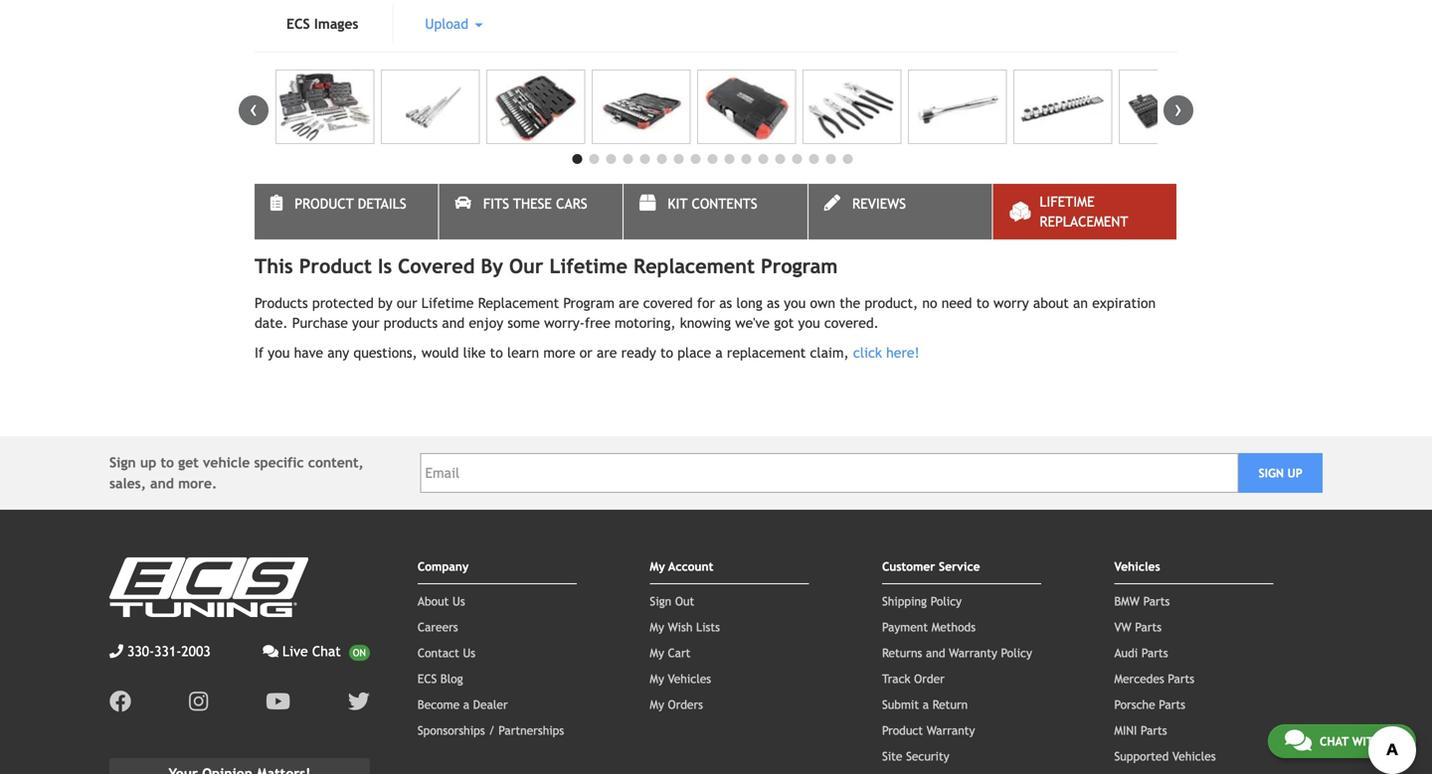 Task type: vqa. For each thing, say whether or not it's contained in the screenshot.
My
yes



Task type: describe. For each thing, give the bounding box(es) containing it.
the
[[840, 295, 861, 311]]

company
[[418, 560, 469, 574]]

sign for sign up to get vehicle specific content, sales, and more.
[[109, 455, 136, 471]]

ready
[[621, 345, 656, 361]]

about us
[[418, 595, 465, 609]]

careers link
[[418, 621, 458, 635]]

these
[[513, 196, 552, 212]]

protected
[[312, 295, 374, 311]]

covered
[[398, 255, 475, 278]]

date.
[[255, 315, 288, 331]]

us for contact us
[[463, 647, 476, 661]]

› link
[[1164, 96, 1194, 125]]

kit
[[668, 196, 688, 212]]

live
[[283, 644, 308, 660]]

parts for audi parts
[[1142, 647, 1168, 661]]

vehicles for my vehicles
[[668, 673, 711, 686]]

audi
[[1115, 647, 1138, 661]]

fits
[[483, 196, 509, 212]]

motoring,
[[615, 315, 676, 331]]

and inside "sign up to get vehicle specific content, sales, and more."
[[150, 476, 174, 492]]

parts for mercedes parts
[[1168, 673, 1195, 686]]

my wish lists
[[650, 621, 720, 635]]

2 vertical spatial us
[[1386, 735, 1400, 749]]

got
[[774, 315, 794, 331]]

instagram logo image
[[189, 691, 208, 713]]

0 vertical spatial policy
[[931, 595, 962, 609]]

product warranty
[[882, 724, 975, 738]]

porsche
[[1115, 698, 1156, 712]]

up for sign up to get vehicle specific content, sales, and more.
[[140, 455, 156, 471]]

my cart link
[[650, 647, 691, 661]]

and inside products protected by our lifetime replacement program are covered for as long as you own the product, no need to worry about an expiration date. purchase your products and enjoy some worry-free motoring, knowing we've got you covered.
[[442, 315, 465, 331]]

sign up button
[[1239, 454, 1323, 493]]

out
[[675, 595, 695, 609]]

ecs images
[[287, 16, 359, 32]]

some
[[508, 315, 540, 331]]

9 es#2996482 - 014121sch01akt2 - schwaben 203 piece zippered tool bag kit  - get this ready to go extensive tool set complete with tool bag. - schwaben - audi bmw volkswagen mercedes benz mini porsche image from the left
[[1119, 70, 1218, 144]]

my for my wish lists
[[650, 621, 664, 635]]

program inside products protected by our lifetime replacement program are covered for as long as you own the product, no need to worry about an expiration date. purchase your products and enjoy some worry-free motoring, knowing we've got you covered.
[[563, 295, 615, 311]]

0 vertical spatial vehicles
[[1115, 560, 1161, 574]]

fits these cars link
[[439, 184, 623, 240]]

up for sign up
[[1288, 467, 1303, 481]]

sponsorships / partnerships
[[418, 724, 564, 738]]

1 vertical spatial warranty
[[927, 724, 975, 738]]

fits these cars
[[483, 196, 588, 212]]

specific
[[254, 455, 304, 471]]

1 horizontal spatial chat
[[1320, 735, 1349, 749]]

enjoy
[[469, 315, 504, 331]]

partnerships
[[499, 724, 564, 738]]

parts for bmw parts
[[1144, 595, 1170, 609]]

7 es#2996482 - 014121sch01akt2 - schwaben 203 piece zippered tool bag kit  - get this ready to go extensive tool set complete with tool bag. - schwaben - audi bmw volkswagen mercedes benz mini porsche image from the left
[[908, 70, 1007, 144]]

upload button
[[393, 4, 515, 44]]

a for customer service
[[923, 698, 929, 712]]

1 es#2996482 - 014121sch01akt2 - schwaben 203 piece zippered tool bag kit  - get this ready to go extensive tool set complete with tool bag. - schwaben - audi bmw volkswagen mercedes benz mini porsche image from the left
[[276, 70, 374, 144]]

twitter logo image
[[348, 691, 370, 713]]

my vehicles link
[[650, 673, 711, 686]]

lifetime inside the lifetime replacement
[[1040, 194, 1095, 210]]

become a dealer
[[418, 698, 508, 712]]

to left place
[[661, 345, 674, 361]]

sign up
[[1259, 467, 1303, 481]]

upload
[[425, 16, 473, 32]]

payment methods link
[[882, 621, 976, 635]]

0 vertical spatial replacement
[[1040, 214, 1129, 230]]

customer service
[[882, 560, 980, 574]]

live chat
[[283, 644, 341, 660]]

Email email field
[[420, 454, 1239, 493]]

comments image
[[1285, 729, 1312, 753]]

if you have any questions, would like to learn more or are ready to place a replacement claim, click here!
[[255, 345, 920, 361]]

live chat link
[[263, 642, 370, 663]]

facebook logo image
[[109, 691, 131, 713]]

contact
[[418, 647, 459, 661]]

order
[[914, 673, 945, 686]]

returns and warranty policy link
[[882, 647, 1033, 661]]

track
[[882, 673, 911, 686]]

to right like
[[490, 345, 503, 361]]

youtube logo image
[[266, 691, 290, 713]]

my wish lists link
[[650, 621, 720, 635]]

cart
[[668, 647, 691, 661]]

about
[[1034, 295, 1069, 311]]

site security link
[[882, 750, 950, 764]]

0 vertical spatial warranty
[[949, 647, 998, 661]]

1 vertical spatial are
[[597, 345, 617, 361]]

331-
[[154, 644, 181, 660]]

is
[[378, 255, 392, 278]]

site
[[882, 750, 903, 764]]

1 horizontal spatial policy
[[1001, 647, 1033, 661]]

kit contents link
[[624, 184, 808, 240]]

knowing
[[680, 315, 731, 331]]

supported vehicles link
[[1115, 750, 1216, 764]]

6 es#2996482 - 014121sch01akt2 - schwaben 203 piece zippered tool bag kit  - get this ready to go extensive tool set complete with tool bag. - schwaben - audi bmw volkswagen mercedes benz mini porsche image from the left
[[803, 70, 902, 144]]

replacement inside products protected by our lifetime replacement program are covered for as long as you own the product, no need to worry about an expiration date. purchase your products and enjoy some worry-free motoring, knowing we've got you covered.
[[478, 295, 559, 311]]

an
[[1073, 295, 1088, 311]]

sponsorships
[[418, 724, 485, 738]]

long
[[737, 295, 763, 311]]

bmw parts
[[1115, 595, 1170, 609]]

330-331-2003 link
[[109, 642, 211, 663]]

lists
[[696, 621, 720, 635]]

4 es#2996482 - 014121sch01akt2 - schwaben 203 piece zippered tool bag kit  - get this ready to go extensive tool set complete with tool bag. - schwaben - audi bmw volkswagen mercedes benz mini porsche image from the left
[[592, 70, 691, 144]]

methods
[[932, 621, 976, 635]]

covered.
[[825, 315, 879, 331]]

‹ link
[[239, 96, 269, 125]]

account
[[669, 560, 714, 574]]

like
[[463, 345, 486, 361]]

2 as from the left
[[767, 295, 780, 311]]

1 vertical spatial replacement
[[634, 255, 755, 278]]

shipping
[[882, 595, 927, 609]]

1 vertical spatial you
[[798, 315, 820, 331]]

reviews
[[853, 196, 906, 212]]

claim,
[[810, 345, 849, 361]]

to inside "sign up to get vehicle specific content, sales, and more."
[[161, 455, 174, 471]]

330-331-2003
[[127, 644, 211, 660]]

1 vertical spatial product
[[299, 255, 372, 278]]

are inside products protected by our lifetime replacement program are covered for as long as you own the product, no need to worry about an expiration date. purchase your products and enjoy some worry-free motoring, knowing we've got you covered.
[[619, 295, 639, 311]]

supported vehicles
[[1115, 750, 1216, 764]]

site security
[[882, 750, 950, 764]]

0 vertical spatial program
[[761, 255, 838, 278]]

worry
[[994, 295, 1029, 311]]

by
[[481, 255, 503, 278]]

my vehicles
[[650, 673, 711, 686]]

my orders
[[650, 698, 703, 712]]

sign for sign up
[[1259, 467, 1284, 481]]

‹
[[250, 96, 258, 122]]

bmw parts link
[[1115, 595, 1170, 609]]

we've
[[735, 315, 770, 331]]

my cart
[[650, 647, 691, 661]]



Task type: locate. For each thing, give the bounding box(es) containing it.
2 vertical spatial replacement
[[478, 295, 559, 311]]

my left wish
[[650, 621, 664, 635]]

2003
[[181, 644, 211, 660]]

product up protected
[[299, 255, 372, 278]]

my orders link
[[650, 698, 703, 712]]

contact us
[[418, 647, 476, 661]]

phone image
[[109, 645, 123, 659]]

this product is covered by our lifetime replacement program
[[255, 255, 838, 278]]

vw parts
[[1115, 621, 1162, 635]]

and up order
[[926, 647, 946, 661]]

2 horizontal spatial sign
[[1259, 467, 1284, 481]]

vehicles up bmw parts
[[1115, 560, 1161, 574]]

1 my from the top
[[650, 560, 665, 574]]

chat
[[312, 644, 341, 660], [1320, 735, 1349, 749]]

0 horizontal spatial up
[[140, 455, 156, 471]]

0 vertical spatial are
[[619, 295, 639, 311]]

1 vertical spatial chat
[[1320, 735, 1349, 749]]

vehicles
[[1115, 560, 1161, 574], [668, 673, 711, 686], [1173, 750, 1216, 764]]

2 vertical spatial and
[[926, 647, 946, 661]]

vw parts link
[[1115, 621, 1162, 635]]

to left get
[[161, 455, 174, 471]]

warranty
[[949, 647, 998, 661], [927, 724, 975, 738]]

0 horizontal spatial as
[[719, 295, 732, 311]]

products protected by our lifetime replacement program are covered for as long as you own the product, no need to worry about an expiration date. purchase your products and enjoy some worry-free motoring, knowing we've got you covered.
[[255, 295, 1156, 331]]

mini
[[1115, 724, 1137, 738]]

shipping policy
[[882, 595, 962, 609]]

as up got on the top right of the page
[[767, 295, 780, 311]]

0 vertical spatial you
[[784, 295, 806, 311]]

supported
[[1115, 750, 1169, 764]]

0 horizontal spatial and
[[150, 476, 174, 492]]

2 vertical spatial product
[[882, 724, 923, 738]]

replacement
[[727, 345, 806, 361]]

1 horizontal spatial program
[[761, 255, 838, 278]]

2 horizontal spatial replacement
[[1040, 214, 1129, 230]]

4 my from the top
[[650, 673, 664, 686]]

products
[[384, 315, 438, 331]]

lifetime
[[1040, 194, 1095, 210], [550, 255, 628, 278], [422, 295, 474, 311]]

parts for porsche parts
[[1159, 698, 1186, 712]]

up inside button
[[1288, 467, 1303, 481]]

1 vertical spatial ecs
[[418, 673, 437, 686]]

ecs for ecs blog
[[418, 673, 437, 686]]

my left 'orders'
[[650, 698, 664, 712]]

content,
[[308, 455, 364, 471]]

become
[[418, 698, 460, 712]]

get
[[178, 455, 199, 471]]

parts up mercedes parts 'link'
[[1142, 647, 1168, 661]]

0 vertical spatial and
[[442, 315, 465, 331]]

product details link
[[255, 184, 438, 240]]

1 horizontal spatial sign
[[650, 595, 672, 609]]

and right sales,
[[150, 476, 174, 492]]

2 horizontal spatial vehicles
[[1173, 750, 1216, 764]]

for
[[697, 295, 715, 311]]

click here! link
[[853, 345, 920, 361]]

a left dealer
[[463, 698, 470, 712]]

submit a return
[[882, 698, 968, 712]]

parts right vw
[[1135, 621, 1162, 635]]

1 horizontal spatial vehicles
[[1115, 560, 1161, 574]]

mercedes parts link
[[1115, 673, 1195, 686]]

product for product warranty
[[882, 724, 923, 738]]

sign out
[[650, 595, 695, 609]]

more
[[544, 345, 576, 361]]

1 horizontal spatial up
[[1288, 467, 1303, 481]]

my for my vehicles
[[650, 673, 664, 686]]

my for my orders
[[650, 698, 664, 712]]

0 horizontal spatial chat
[[312, 644, 341, 660]]

parts right bmw
[[1144, 595, 1170, 609]]

to
[[977, 295, 990, 311], [490, 345, 503, 361], [661, 345, 674, 361], [161, 455, 174, 471]]

program up own
[[761, 255, 838, 278]]

0 horizontal spatial replacement
[[478, 295, 559, 311]]

vehicles up 'orders'
[[668, 673, 711, 686]]

ecs left images
[[287, 16, 310, 32]]

0 horizontal spatial ecs
[[287, 16, 310, 32]]

product down "submit"
[[882, 724, 923, 738]]

blog
[[441, 673, 463, 686]]

replacement
[[1040, 214, 1129, 230], [634, 255, 755, 278], [478, 295, 559, 311]]

3 my from the top
[[650, 647, 664, 661]]

to inside products protected by our lifetime replacement program are covered for as long as you own the product, no need to worry about an expiration date. purchase your products and enjoy some worry-free motoring, knowing we've got you covered.
[[977, 295, 990, 311]]

1 vertical spatial us
[[463, 647, 476, 661]]

submit
[[882, 698, 919, 712]]

a for company
[[463, 698, 470, 712]]

as right for
[[719, 295, 732, 311]]

8 es#2996482 - 014121sch01akt2 - schwaben 203 piece zippered tool bag kit  - get this ready to go extensive tool set complete with tool bag. - schwaben - audi bmw volkswagen mercedes benz mini porsche image from the left
[[1014, 70, 1113, 144]]

warranty down return
[[927, 724, 975, 738]]

2 my from the top
[[650, 621, 664, 635]]

up
[[140, 455, 156, 471], [1288, 467, 1303, 481]]

5 es#2996482 - 014121sch01akt2 - schwaben 203 piece zippered tool bag kit  - get this ready to go extensive tool set complete with tool bag. - schwaben - audi bmw volkswagen mercedes benz mini porsche image from the left
[[697, 70, 796, 144]]

lifetime inside products protected by our lifetime replacement program are covered for as long as you own the product, no need to worry about an expiration date. purchase your products and enjoy some worry-free motoring, knowing we've got you covered.
[[422, 295, 474, 311]]

track order link
[[882, 673, 945, 686]]

shipping policy link
[[882, 595, 962, 609]]

lifetime replacement
[[1040, 194, 1129, 230]]

vehicles right supported
[[1173, 750, 1216, 764]]

sign
[[109, 455, 136, 471], [1259, 467, 1284, 481], [650, 595, 672, 609]]

expiration
[[1093, 295, 1156, 311]]

3 es#2996482 - 014121sch01akt2 - schwaben 203 piece zippered tool bag kit  - get this ready to go extensive tool set complete with tool bag. - schwaben - audi bmw volkswagen mercedes benz mini porsche image from the left
[[486, 70, 585, 144]]

returns
[[882, 647, 923, 661]]

2 vertical spatial vehicles
[[1173, 750, 1216, 764]]

1 horizontal spatial and
[[442, 315, 465, 331]]

product warranty link
[[882, 724, 975, 738]]

program
[[761, 255, 838, 278], [563, 295, 615, 311]]

0 vertical spatial lifetime
[[1040, 194, 1095, 210]]

1 horizontal spatial a
[[716, 345, 723, 361]]

click
[[853, 345, 882, 361]]

are
[[619, 295, 639, 311], [597, 345, 617, 361]]

wish
[[668, 621, 693, 635]]

security
[[906, 750, 950, 764]]

1 horizontal spatial ecs
[[418, 673, 437, 686]]

1 as from the left
[[719, 295, 732, 311]]

0 horizontal spatial sign
[[109, 455, 136, 471]]

1 vertical spatial lifetime
[[550, 255, 628, 278]]

audi parts
[[1115, 647, 1168, 661]]

0 vertical spatial product
[[295, 196, 354, 212]]

porsche parts
[[1115, 698, 1186, 712]]

1 horizontal spatial lifetime
[[550, 255, 628, 278]]

us for about us
[[453, 595, 465, 609]]

sign inside "sign up to get vehicle specific content, sales, and more."
[[109, 455, 136, 471]]

parts up porsche parts at the right
[[1168, 673, 1195, 686]]

mercedes parts
[[1115, 673, 1195, 686]]

1 horizontal spatial as
[[767, 295, 780, 311]]

0 horizontal spatial are
[[597, 345, 617, 361]]

0 horizontal spatial lifetime
[[422, 295, 474, 311]]

my
[[650, 560, 665, 574], [650, 621, 664, 635], [650, 647, 664, 661], [650, 673, 664, 686], [650, 698, 664, 712]]

2 es#2996482 - 014121sch01akt2 - schwaben 203 piece zippered tool bag kit  - get this ready to go extensive tool set complete with tool bag. - schwaben - audi bmw volkswagen mercedes benz mini porsche image from the left
[[381, 70, 480, 144]]

about
[[418, 595, 449, 609]]

details
[[358, 196, 406, 212]]

chat left with
[[1320, 735, 1349, 749]]

you right if
[[268, 345, 290, 361]]

0 horizontal spatial program
[[563, 295, 615, 311]]

a right place
[[716, 345, 723, 361]]

sales,
[[109, 476, 146, 492]]

are up "motoring,"
[[619, 295, 639, 311]]

0 horizontal spatial policy
[[931, 595, 962, 609]]

1 vertical spatial and
[[150, 476, 174, 492]]

0 vertical spatial us
[[453, 595, 465, 609]]

chat with us
[[1320, 735, 1400, 749]]

us right with
[[1386, 735, 1400, 749]]

parts for mini parts
[[1141, 724, 1168, 738]]

up inside "sign up to get vehicle specific content, sales, and more."
[[140, 455, 156, 471]]

us right about
[[453, 595, 465, 609]]

2 horizontal spatial and
[[926, 647, 946, 661]]

return
[[933, 698, 968, 712]]

and
[[442, 315, 465, 331], [150, 476, 174, 492], [926, 647, 946, 661]]

1 horizontal spatial are
[[619, 295, 639, 311]]

product
[[295, 196, 354, 212], [299, 255, 372, 278], [882, 724, 923, 738]]

product left details
[[295, 196, 354, 212]]

sponsorships / partnerships link
[[418, 724, 564, 738]]

2 vertical spatial lifetime
[[422, 295, 474, 311]]

ecs left blog
[[418, 673, 437, 686]]

vehicles for supported vehicles
[[1173, 750, 1216, 764]]

and up would
[[442, 315, 465, 331]]

us right contact at the bottom
[[463, 647, 476, 661]]

comments image
[[263, 645, 279, 659]]

parts down mercedes parts
[[1159, 698, 1186, 712]]

you up got on the top right of the page
[[784, 295, 806, 311]]

sign for sign out
[[650, 595, 672, 609]]

are right or
[[597, 345, 617, 361]]

ecs for ecs images
[[287, 16, 310, 32]]

replacement up an
[[1040, 214, 1129, 230]]

reviews link
[[809, 184, 992, 240]]

program up free
[[563, 295, 615, 311]]

to right need
[[977, 295, 990, 311]]

2 vertical spatial you
[[268, 345, 290, 361]]

products
[[255, 295, 308, 311]]

product for product details
[[295, 196, 354, 212]]

my left the cart
[[650, 647, 664, 661]]

my down the my cart link
[[650, 673, 664, 686]]

warranty down methods
[[949, 647, 998, 661]]

our
[[509, 255, 544, 278]]

our
[[397, 295, 417, 311]]

lifetime replacement link
[[993, 184, 1177, 240]]

0 horizontal spatial a
[[463, 698, 470, 712]]

replacement up 'some'
[[478, 295, 559, 311]]

0 vertical spatial chat
[[312, 644, 341, 660]]

my for my cart
[[650, 647, 664, 661]]

parts for vw parts
[[1135, 621, 1162, 635]]

0 horizontal spatial vehicles
[[668, 673, 711, 686]]

ecs images link
[[255, 4, 390, 44]]

ecs blog
[[418, 673, 463, 686]]

1 vertical spatial policy
[[1001, 647, 1033, 661]]

careers
[[418, 621, 458, 635]]

1 vertical spatial vehicles
[[668, 673, 711, 686]]

audi parts link
[[1115, 647, 1168, 661]]

mini parts
[[1115, 724, 1168, 738]]

2 horizontal spatial lifetime
[[1040, 194, 1095, 210]]

you down own
[[798, 315, 820, 331]]

replacement up for
[[634, 255, 755, 278]]

track order
[[882, 673, 945, 686]]

chat right live
[[312, 644, 341, 660]]

0 vertical spatial ecs
[[287, 16, 310, 32]]

place
[[678, 345, 711, 361]]

my account
[[650, 560, 714, 574]]

1 horizontal spatial replacement
[[634, 255, 755, 278]]

a left return
[[923, 698, 929, 712]]

become a dealer link
[[418, 698, 508, 712]]

parts down porsche parts at the right
[[1141, 724, 1168, 738]]

contact us link
[[418, 647, 476, 661]]

purchase
[[292, 315, 348, 331]]

es#2996482 - 014121sch01akt2 - schwaben 203 piece zippered tool bag kit  - get this ready to go extensive tool set complete with tool bag. - schwaben - audi bmw volkswagen mercedes benz mini porsche image
[[276, 70, 374, 144], [381, 70, 480, 144], [486, 70, 585, 144], [592, 70, 691, 144], [697, 70, 796, 144], [803, 70, 902, 144], [908, 70, 1007, 144], [1014, 70, 1113, 144], [1119, 70, 1218, 144]]

my left account
[[650, 560, 665, 574]]

mercedes
[[1115, 673, 1165, 686]]

ecs
[[287, 16, 310, 32], [418, 673, 437, 686]]

sign inside sign up button
[[1259, 467, 1284, 481]]

ecs tuning image
[[109, 558, 308, 618]]

5 my from the top
[[650, 698, 664, 712]]

1 vertical spatial program
[[563, 295, 615, 311]]

2 horizontal spatial a
[[923, 698, 929, 712]]

my for my account
[[650, 560, 665, 574]]

you
[[784, 295, 806, 311], [798, 315, 820, 331], [268, 345, 290, 361]]



